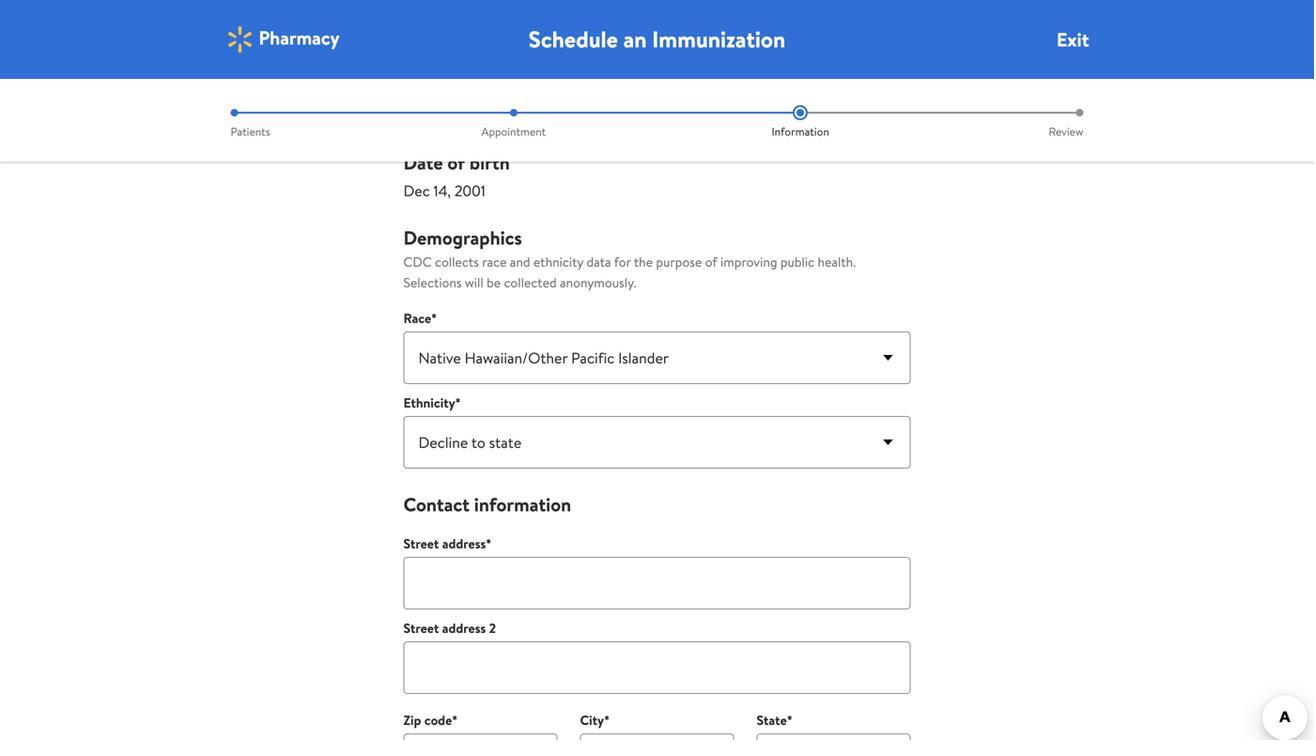 Task type: vqa. For each thing, say whether or not it's contained in the screenshot.
Departments dropdown button
no



Task type: describe. For each thing, give the bounding box(es) containing it.
code*
[[425, 711, 458, 730]]

appointment
[[482, 124, 546, 140]]

for
[[614, 253, 631, 271]]

2001
[[455, 180, 486, 201]]

demographics
[[404, 225, 522, 251]]

date
[[404, 149, 443, 176]]

contact information
[[404, 491, 571, 518]]

city*
[[580, 711, 610, 730]]

review list item
[[944, 105, 1088, 140]]

immunization
[[652, 23, 786, 55]]

address
[[442, 619, 486, 638]]

date of birth dec 14, 2001
[[404, 149, 510, 201]]

birth
[[470, 149, 510, 176]]

race
[[482, 253, 507, 271]]

at
[[480, 59, 491, 78]]

2
[[489, 619, 496, 638]]

sex assigned at birth*
[[404, 59, 528, 78]]

information list item
[[657, 105, 944, 140]]

zip code*
[[404, 711, 458, 730]]

appointment list item
[[370, 105, 657, 140]]

health.
[[818, 253, 856, 271]]

schedule
[[529, 23, 618, 55]]

cdc
[[404, 253, 432, 271]]

be
[[487, 273, 501, 292]]

of inside date of birth dec 14, 2001
[[448, 149, 465, 176]]

assigned
[[427, 59, 477, 78]]

list containing patients
[[227, 105, 1088, 140]]

City* text field
[[580, 734, 734, 740]]

purpose
[[656, 253, 702, 271]]

contact information element
[[392, 491, 922, 740]]

schedule an immunization
[[529, 23, 786, 55]]

an
[[624, 23, 647, 55]]



Task type: locate. For each thing, give the bounding box(es) containing it.
1 horizontal spatial of
[[705, 253, 718, 271]]

review
[[1049, 124, 1084, 140]]

information
[[474, 491, 571, 518]]

ethnicity
[[534, 253, 584, 271]]

1 vertical spatial of
[[705, 253, 718, 271]]

of
[[448, 149, 465, 176], [705, 253, 718, 271]]

street address 2
[[404, 619, 496, 638]]

street left address
[[404, 619, 439, 638]]

street
[[404, 535, 439, 553], [404, 619, 439, 638]]

collects
[[435, 253, 479, 271]]

contact
[[404, 491, 470, 518]]

ethnicity*
[[404, 394, 461, 412]]

1 street from the top
[[404, 535, 439, 553]]

Street address* text field
[[404, 557, 911, 610]]

information
[[772, 124, 830, 140]]

dec
[[404, 180, 430, 201]]

14,
[[434, 180, 451, 201]]

street for street address*
[[404, 535, 439, 553]]

race*
[[404, 309, 437, 327]]

of inside demographics cdc collects race and ethnicity data for the purpose of improving public health. selections will be collected anonymously.
[[705, 253, 718, 271]]

will
[[465, 273, 484, 292]]

anonymously.
[[560, 273, 637, 292]]

pharmacy
[[259, 25, 340, 51]]

0 vertical spatial of
[[448, 149, 465, 176]]

exit button
[[1057, 26, 1090, 53]]

patients list item
[[227, 105, 370, 140]]

the
[[634, 253, 653, 271]]

state*
[[757, 711, 793, 730]]

list
[[227, 105, 1088, 140]]

of right 'purpose'
[[705, 253, 718, 271]]

collected
[[504, 273, 557, 292]]

Zip code* text field
[[404, 734, 558, 740]]

street for street address 2
[[404, 619, 439, 638]]

birth*
[[495, 59, 528, 78]]

exit
[[1057, 26, 1090, 53]]

street down contact
[[404, 535, 439, 553]]

improving
[[721, 253, 778, 271]]

and
[[510, 253, 531, 271]]

street address*
[[404, 535, 492, 553]]

patients
[[231, 124, 270, 140]]

0 vertical spatial street
[[404, 535, 439, 553]]

data
[[587, 253, 611, 271]]

pharmacy button
[[225, 24, 340, 55]]

demographics element
[[404, 225, 911, 469]]

zip
[[404, 711, 421, 730]]

Street address 2 text field
[[404, 642, 911, 694]]

address*
[[442, 535, 492, 553]]

demographics cdc collects race and ethnicity data for the purpose of improving public health. selections will be collected anonymously.
[[404, 225, 856, 292]]

sex
[[404, 59, 424, 78]]

of up 2001
[[448, 149, 465, 176]]

2 street from the top
[[404, 619, 439, 638]]

selections
[[404, 273, 462, 292]]

1 vertical spatial street
[[404, 619, 439, 638]]

0 horizontal spatial of
[[448, 149, 465, 176]]

public
[[781, 253, 815, 271]]

None text field
[[404, 0, 911, 50]]



